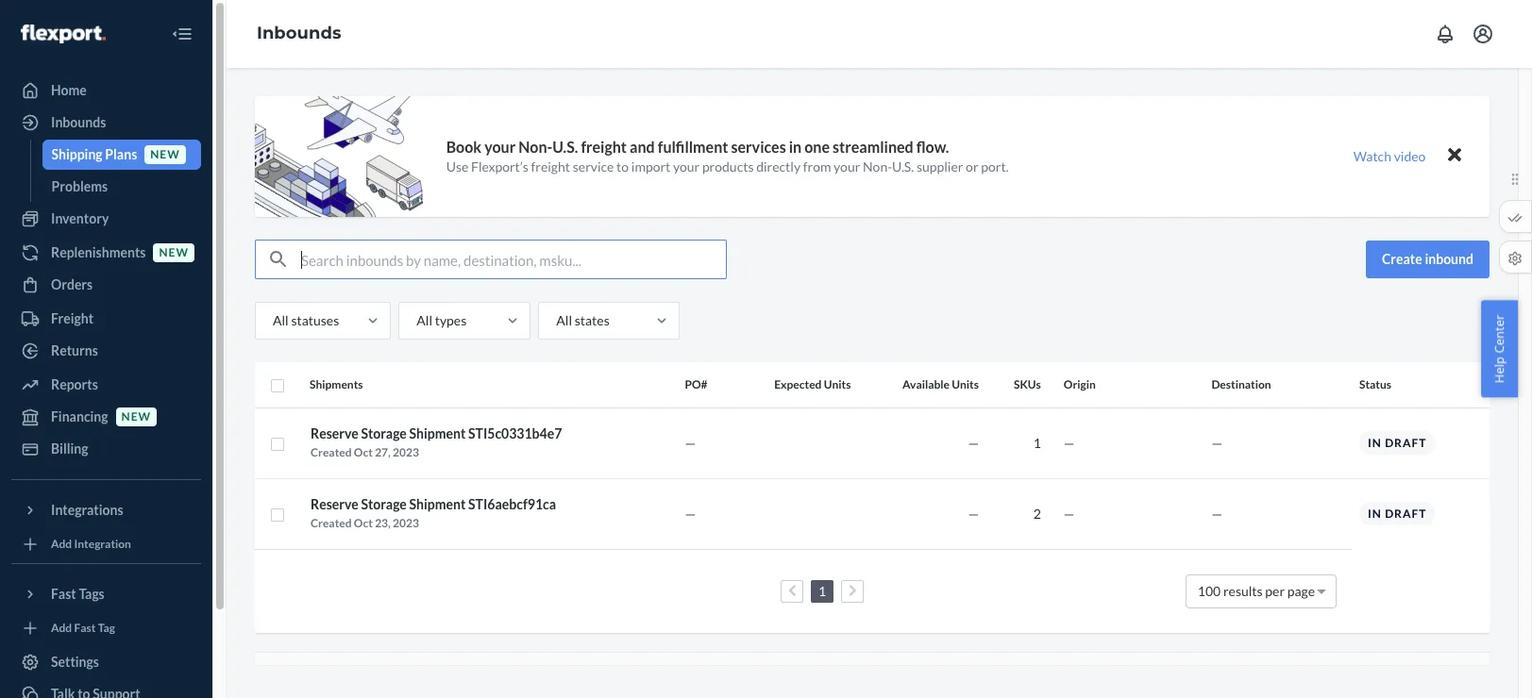 Task type: describe. For each thing, give the bounding box(es) containing it.
statuses
[[291, 313, 339, 329]]

open notifications image
[[1434, 23, 1457, 45]]

shipment for sti5c0331b4e7
[[409, 425, 466, 441]]

status
[[1360, 378, 1392, 392]]

23,
[[375, 516, 391, 530]]

book your non-u.s. freight and fulfillment services in one streamlined flow. use flexport's freight service to import your products directly from your non-u.s. supplier or port.
[[446, 137, 1009, 175]]

square image
[[270, 437, 285, 452]]

reserve storage shipment sti6aebcf91ca created oct 23, 2023
[[311, 496, 556, 530]]

add integration link
[[11, 534, 201, 556]]

new for financing
[[121, 410, 151, 424]]

freight link
[[11, 304, 201, 334]]

reports link
[[11, 370, 201, 400]]

all states
[[556, 313, 610, 329]]

1 vertical spatial non-
[[863, 159, 892, 175]]

100 results per page option
[[1198, 583, 1316, 599]]

in
[[789, 137, 802, 155]]

from
[[803, 159, 831, 175]]

watch
[[1354, 148, 1392, 164]]

add fast tag
[[51, 622, 115, 636]]

replenishments
[[51, 245, 146, 261]]

center
[[1492, 315, 1508, 354]]

1 vertical spatial inbounds link
[[11, 108, 201, 138]]

created for reserve storage shipment sti6aebcf91ca
[[311, 516, 352, 530]]

0 vertical spatial non-
[[519, 137, 553, 155]]

settings
[[51, 654, 99, 670]]

use
[[446, 159, 469, 175]]

watch video
[[1354, 148, 1426, 164]]

all for all states
[[556, 313, 572, 329]]

0 horizontal spatial your
[[485, 137, 516, 155]]

1 horizontal spatial your
[[673, 159, 700, 175]]

draft for 1
[[1385, 436, 1427, 450]]

units for expected units
[[824, 378, 851, 392]]

destination
[[1212, 378, 1272, 392]]

oct for reserve storage shipment sti6aebcf91ca
[[354, 516, 373, 530]]

fast inside dropdown button
[[51, 586, 76, 602]]

integrations button
[[11, 496, 201, 526]]

new for shipping plans
[[150, 148, 180, 162]]

units for available units
[[952, 378, 979, 392]]

add for add integration
[[51, 538, 72, 552]]

services
[[731, 137, 786, 155]]

reserve storage shipment sti5c0331b4e7 created oct 27, 2023
[[311, 425, 562, 459]]

sti6aebcf91ca
[[468, 496, 556, 512]]

new for replenishments
[[159, 246, 189, 260]]

shipping
[[51, 146, 103, 162]]

inventory
[[51, 211, 109, 227]]

available
[[903, 378, 950, 392]]

billing link
[[11, 434, 201, 465]]

per
[[1266, 583, 1285, 599]]

reserve for reserve storage shipment sti5c0331b4e7
[[311, 425, 359, 441]]

flexport logo image
[[21, 24, 106, 43]]

returns link
[[11, 336, 201, 366]]

flow.
[[917, 137, 949, 155]]

one
[[805, 137, 830, 155]]

and
[[630, 137, 655, 155]]

all for all statuses
[[273, 313, 289, 329]]

open account menu image
[[1472, 23, 1495, 45]]

square image for —
[[270, 508, 285, 523]]

results
[[1224, 583, 1263, 599]]

chevron left image
[[788, 585, 796, 598]]

port.
[[981, 159, 1009, 175]]

orders
[[51, 277, 93, 293]]

financing
[[51, 409, 108, 425]]

fulfillment
[[658, 137, 728, 155]]

0 vertical spatial inbounds link
[[257, 23, 341, 44]]

0 vertical spatial 1
[[1034, 435, 1041, 451]]

shipping plans
[[51, 146, 137, 162]]

2 horizontal spatial your
[[834, 159, 861, 175]]

integrations
[[51, 502, 123, 518]]

flexport's
[[471, 159, 529, 175]]

1 vertical spatial 1
[[819, 583, 826, 599]]

problems link
[[42, 172, 201, 202]]

0 horizontal spatial freight
[[531, 159, 570, 175]]

skus
[[1014, 378, 1041, 392]]

freight
[[51, 311, 94, 327]]

video
[[1394, 148, 1426, 164]]

100 results per page
[[1198, 583, 1316, 599]]

chevron right image
[[849, 585, 857, 598]]

sti5c0331b4e7
[[468, 425, 562, 441]]

shipments
[[310, 378, 363, 392]]

create inbound button
[[1366, 241, 1490, 279]]

orders link
[[11, 270, 201, 300]]

reports
[[51, 377, 98, 393]]

create
[[1382, 251, 1423, 267]]

help
[[1492, 357, 1508, 384]]

create inbound
[[1382, 251, 1474, 267]]

problems
[[51, 178, 108, 195]]



Task type: locate. For each thing, give the bounding box(es) containing it.
27,
[[375, 445, 391, 459]]

add left integration
[[51, 538, 72, 552]]

1 vertical spatial reserve
[[311, 496, 359, 512]]

plans
[[105, 146, 137, 162]]

0 vertical spatial in
[[1368, 436, 1382, 450]]

non- up flexport's
[[519, 137, 553, 155]]

0 vertical spatial draft
[[1385, 436, 1427, 450]]

Search inbounds by name, destination, msku... text field
[[301, 241, 726, 279]]

your right 'from'
[[834, 159, 861, 175]]

storage inside reserve storage shipment sti5c0331b4e7 created oct 27, 2023
[[361, 425, 407, 441]]

0 vertical spatial inbounds
[[257, 23, 341, 44]]

1 vertical spatial freight
[[531, 159, 570, 175]]

0 horizontal spatial inbounds link
[[11, 108, 201, 138]]

fast tags
[[51, 586, 105, 602]]

help center button
[[1482, 301, 1518, 398]]

1 storage from the top
[[361, 425, 407, 441]]

new right "plans"
[[150, 148, 180, 162]]

reserve inside reserve storage shipment sti6aebcf91ca created oct 23, 2023
[[311, 496, 359, 512]]

storage
[[361, 425, 407, 441], [361, 496, 407, 512]]

non-
[[519, 137, 553, 155], [863, 159, 892, 175]]

storage for reserve storage shipment sti5c0331b4e7
[[361, 425, 407, 441]]

1
[[1034, 435, 1041, 451], [819, 583, 826, 599]]

oct left 27,
[[354, 445, 373, 459]]

1 vertical spatial draft
[[1385, 507, 1427, 521]]

0 vertical spatial fast
[[51, 586, 76, 602]]

2 units from the left
[[952, 378, 979, 392]]

draft for 2
[[1385, 507, 1427, 521]]

non- down streamlined at the top right of the page
[[863, 159, 892, 175]]

fast tags button
[[11, 580, 201, 610]]

1 units from the left
[[824, 378, 851, 392]]

0 vertical spatial storage
[[361, 425, 407, 441]]

your down fulfillment
[[673, 159, 700, 175]]

inbounds link
[[257, 23, 341, 44], [11, 108, 201, 138]]

2 all from the left
[[417, 313, 432, 329]]

expected
[[775, 378, 822, 392]]

all statuses
[[273, 313, 339, 329]]

in draft
[[1368, 436, 1427, 450], [1368, 507, 1427, 521]]

your up flexport's
[[485, 137, 516, 155]]

0 vertical spatial reserve
[[311, 425, 359, 441]]

0 horizontal spatial u.s.
[[553, 137, 578, 155]]

new down reports link
[[121, 410, 151, 424]]

close image
[[1449, 144, 1462, 167]]

1 vertical spatial new
[[159, 246, 189, 260]]

oct left 23,
[[354, 516, 373, 530]]

1 horizontal spatial all
[[417, 313, 432, 329]]

shipment left sti5c0331b4e7
[[409, 425, 466, 441]]

created left 23,
[[311, 516, 352, 530]]

1 all from the left
[[273, 313, 289, 329]]

freight left service on the left of page
[[531, 159, 570, 175]]

3 all from the left
[[556, 313, 572, 329]]

1 vertical spatial shipment
[[409, 496, 466, 512]]

units
[[824, 378, 851, 392], [952, 378, 979, 392]]

2 created from the top
[[311, 516, 352, 530]]

0 horizontal spatial inbounds
[[51, 114, 106, 130]]

square image for po#
[[270, 378, 285, 394]]

settings link
[[11, 648, 201, 678]]

0 vertical spatial u.s.
[[553, 137, 578, 155]]

0 horizontal spatial units
[[824, 378, 851, 392]]

fast left tags
[[51, 586, 76, 602]]

oct inside reserve storage shipment sti6aebcf91ca created oct 23, 2023
[[354, 516, 373, 530]]

1 horizontal spatial 1
[[1034, 435, 1041, 451]]

1 square image from the top
[[270, 378, 285, 394]]

add up settings
[[51, 622, 72, 636]]

fast left tag
[[74, 622, 96, 636]]

0 horizontal spatial non-
[[519, 137, 553, 155]]

1 horizontal spatial units
[[952, 378, 979, 392]]

reserve for reserve storage shipment sti6aebcf91ca
[[311, 496, 359, 512]]

home
[[51, 82, 87, 98]]

available units
[[903, 378, 979, 392]]

states
[[575, 313, 610, 329]]

1 in from the top
[[1368, 436, 1382, 450]]

created inside reserve storage shipment sti5c0331b4e7 created oct 27, 2023
[[311, 445, 352, 459]]

expected units
[[775, 378, 851, 392]]

2 in draft from the top
[[1368, 507, 1427, 521]]

1 add from the top
[[51, 538, 72, 552]]

1 shipment from the top
[[409, 425, 466, 441]]

0 vertical spatial in draft
[[1368, 436, 1427, 450]]

new up orders link
[[159, 246, 189, 260]]

0 vertical spatial add
[[51, 538, 72, 552]]

0 vertical spatial created
[[311, 445, 352, 459]]

1 vertical spatial in draft
[[1368, 507, 1427, 521]]

units right expected
[[824, 378, 851, 392]]

u.s.
[[553, 137, 578, 155], [892, 159, 914, 175]]

or
[[966, 159, 979, 175]]

created left 27,
[[311, 445, 352, 459]]

1 vertical spatial in
[[1368, 507, 1382, 521]]

1 created from the top
[[311, 445, 352, 459]]

2023 right 23,
[[393, 516, 419, 530]]

add for add fast tag
[[51, 622, 72, 636]]

1 vertical spatial add
[[51, 622, 72, 636]]

2023 inside reserve storage shipment sti6aebcf91ca created oct 23, 2023
[[393, 516, 419, 530]]

0 horizontal spatial all
[[273, 313, 289, 329]]

import
[[632, 159, 671, 175]]

tags
[[79, 586, 105, 602]]

draft
[[1385, 436, 1427, 450], [1385, 507, 1427, 521]]

all types
[[417, 313, 467, 329]]

1 vertical spatial fast
[[74, 622, 96, 636]]

1 oct from the top
[[354, 445, 373, 459]]

inbound
[[1425, 251, 1474, 267]]

u.s. up service on the left of page
[[553, 137, 578, 155]]

all left types
[[417, 313, 432, 329]]

1 horizontal spatial u.s.
[[892, 159, 914, 175]]

2 oct from the top
[[354, 516, 373, 530]]

1 down skus
[[1034, 435, 1041, 451]]

2 vertical spatial new
[[121, 410, 151, 424]]

square image down square image
[[270, 508, 285, 523]]

1 vertical spatial 2023
[[393, 516, 419, 530]]

add integration
[[51, 538, 131, 552]]

shipment inside reserve storage shipment sti6aebcf91ca created oct 23, 2023
[[409, 496, 466, 512]]

watch video button
[[1341, 143, 1439, 171]]

streamlined
[[833, 137, 914, 155]]

storage up 23,
[[361, 496, 407, 512]]

2 in from the top
[[1368, 507, 1382, 521]]

units right available
[[952, 378, 979, 392]]

—
[[685, 435, 696, 451], [968, 435, 979, 451], [1064, 435, 1075, 451], [1212, 435, 1223, 451], [685, 506, 696, 522], [968, 506, 979, 522], [1064, 506, 1075, 522], [1212, 506, 1223, 522]]

0 vertical spatial square image
[[270, 378, 285, 394]]

supplier
[[917, 159, 964, 175]]

origin
[[1064, 378, 1096, 392]]

1 horizontal spatial inbounds link
[[257, 23, 341, 44]]

1 left chevron right icon
[[819, 583, 826, 599]]

storage up 27,
[[361, 425, 407, 441]]

0 horizontal spatial 1
[[819, 583, 826, 599]]

new
[[150, 148, 180, 162], [159, 246, 189, 260], [121, 410, 151, 424]]

1 vertical spatial square image
[[270, 508, 285, 523]]

2023 for sti6aebcf91ca
[[393, 516, 419, 530]]

2 horizontal spatial all
[[556, 313, 572, 329]]

po#
[[685, 378, 708, 392]]

0 vertical spatial oct
[[354, 445, 373, 459]]

returns
[[51, 343, 98, 359]]

to
[[617, 159, 629, 175]]

shipment for sti6aebcf91ca
[[409, 496, 466, 512]]

billing
[[51, 441, 88, 457]]

shipment down reserve storage shipment sti5c0331b4e7 created oct 27, 2023
[[409, 496, 466, 512]]

1 reserve from the top
[[311, 425, 359, 441]]

reserve inside reserve storage shipment sti5c0331b4e7 created oct 27, 2023
[[311, 425, 359, 441]]

all for all types
[[417, 313, 432, 329]]

2023 for sti5c0331b4e7
[[393, 445, 419, 459]]

created
[[311, 445, 352, 459], [311, 516, 352, 530]]

freight
[[581, 137, 627, 155], [531, 159, 570, 175]]

1 horizontal spatial freight
[[581, 137, 627, 155]]

types
[[435, 313, 467, 329]]

2 reserve from the top
[[311, 496, 359, 512]]

1 in draft from the top
[[1368, 436, 1427, 450]]

1 vertical spatial oct
[[354, 516, 373, 530]]

add fast tag link
[[11, 618, 201, 640]]

1 link
[[815, 583, 830, 599]]

0 vertical spatial 2023
[[393, 445, 419, 459]]

square image
[[270, 378, 285, 394], [270, 508, 285, 523]]

2023 inside reserve storage shipment sti5c0331b4e7 created oct 27, 2023
[[393, 445, 419, 459]]

reserve
[[311, 425, 359, 441], [311, 496, 359, 512]]

0 vertical spatial shipment
[[409, 425, 466, 441]]

2 shipment from the top
[[409, 496, 466, 512]]

u.s. down streamlined at the top right of the page
[[892, 159, 914, 175]]

1 draft from the top
[[1385, 436, 1427, 450]]

100
[[1198, 583, 1221, 599]]

service
[[573, 159, 614, 175]]

freight up service on the left of page
[[581, 137, 627, 155]]

in draft for 1
[[1368, 436, 1427, 450]]

1 vertical spatial storage
[[361, 496, 407, 512]]

2 storage from the top
[[361, 496, 407, 512]]

2023 right 27,
[[393, 445, 419, 459]]

inventory link
[[11, 204, 201, 234]]

fast
[[51, 586, 76, 602], [74, 622, 96, 636]]

products
[[702, 159, 754, 175]]

in for 1
[[1368, 436, 1382, 450]]

1 horizontal spatial inbounds
[[257, 23, 341, 44]]

1 vertical spatial created
[[311, 516, 352, 530]]

2 2023 from the top
[[393, 516, 419, 530]]

all left the statuses
[[273, 313, 289, 329]]

0 vertical spatial new
[[150, 148, 180, 162]]

oct
[[354, 445, 373, 459], [354, 516, 373, 530]]

storage for reserve storage shipment sti6aebcf91ca
[[361, 496, 407, 512]]

integration
[[74, 538, 131, 552]]

all
[[273, 313, 289, 329], [417, 313, 432, 329], [556, 313, 572, 329]]

2
[[1034, 506, 1041, 522]]

close navigation image
[[171, 23, 194, 45]]

all left the states
[[556, 313, 572, 329]]

created inside reserve storage shipment sti6aebcf91ca created oct 23, 2023
[[311, 516, 352, 530]]

created for reserve storage shipment sti5c0331b4e7
[[311, 445, 352, 459]]

0 vertical spatial freight
[[581, 137, 627, 155]]

storage inside reserve storage shipment sti6aebcf91ca created oct 23, 2023
[[361, 496, 407, 512]]

directly
[[757, 159, 801, 175]]

add
[[51, 538, 72, 552], [51, 622, 72, 636]]

in draft for 2
[[1368, 507, 1427, 521]]

oct inside reserve storage shipment sti5c0331b4e7 created oct 27, 2023
[[354, 445, 373, 459]]

page
[[1288, 583, 1316, 599]]

2 add from the top
[[51, 622, 72, 636]]

shipment inside reserve storage shipment sti5c0331b4e7 created oct 27, 2023
[[409, 425, 466, 441]]

1 vertical spatial inbounds
[[51, 114, 106, 130]]

your
[[485, 137, 516, 155], [673, 159, 700, 175], [834, 159, 861, 175]]

1 2023 from the top
[[393, 445, 419, 459]]

1 vertical spatial u.s.
[[892, 159, 914, 175]]

in
[[1368, 436, 1382, 450], [1368, 507, 1382, 521]]

oct for reserve storage shipment sti5c0331b4e7
[[354, 445, 373, 459]]

square image up square image
[[270, 378, 285, 394]]

1 horizontal spatial non-
[[863, 159, 892, 175]]

2 draft from the top
[[1385, 507, 1427, 521]]

home link
[[11, 76, 201, 106]]

tag
[[98, 622, 115, 636]]

book
[[446, 137, 482, 155]]

help center
[[1492, 315, 1508, 384]]

2 square image from the top
[[270, 508, 285, 523]]

in for 2
[[1368, 507, 1382, 521]]



Task type: vqa. For each thing, say whether or not it's contained in the screenshot.
The Fast in Add Fast Tag link
yes



